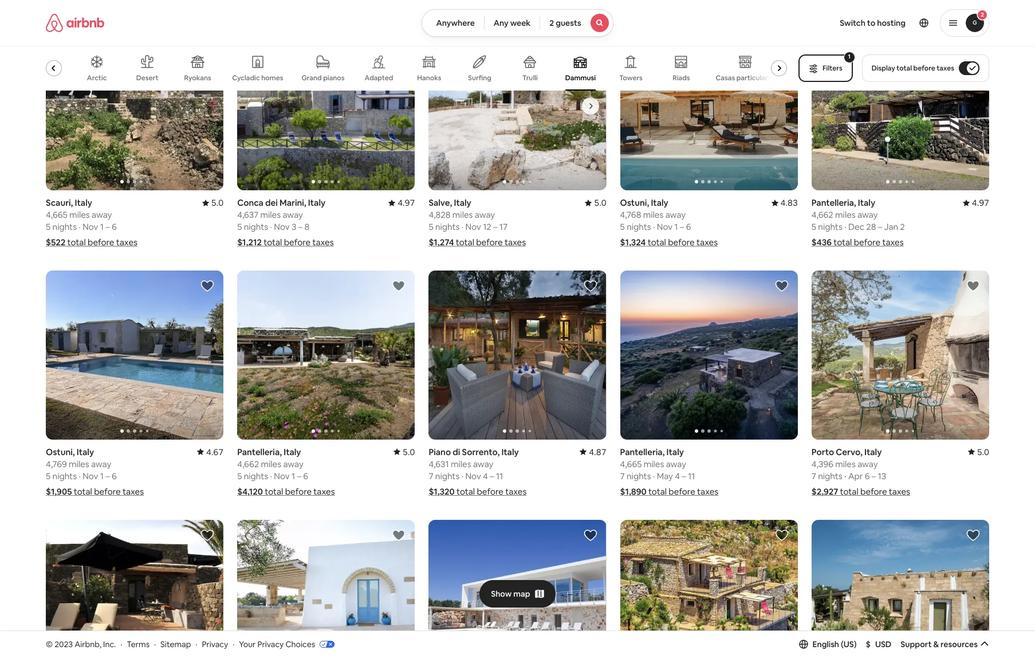 Task type: locate. For each thing, give the bounding box(es) containing it.
– for pantelleria, italy 4,662 miles away 5 nights · dec 28 – jan 2 $436 total before taxes
[[879, 221, 883, 232]]

5.0
[[211, 197, 224, 208], [595, 197, 607, 208], [403, 446, 415, 457], [978, 446, 990, 457]]

1 inside ostuni, italy 4,768 miles away 5 nights · nov 1 – 6 $1,324 total before taxes
[[675, 221, 678, 232]]

before inside pantelleria, italy 4,662 miles away 5 nights · dec 28 – jan 2 $436 total before taxes
[[854, 237, 881, 248]]

pantelleria, for nov 1 – 6
[[237, 446, 282, 457]]

2 horizontal spatial add to wishlist: pantelleria, italy image
[[967, 30, 981, 44]]

4,662 inside pantelleria, italy 4,662 miles away 5 nights · nov 1 – 6 $4,120 total before taxes
[[237, 458, 259, 469]]

4.97 out of 5 average rating image
[[389, 197, 415, 208]]

ostuni, up 4,769
[[46, 446, 75, 457]]

7 up $1,890
[[621, 470, 625, 481]]

– for scauri, italy 4,665 miles away 5 nights · nov 1 – 6 $522 total before taxes
[[106, 221, 110, 232]]

1 horizontal spatial 4
[[675, 470, 680, 481]]

miles inside salve, italy 4,828 miles away 5 nights · nov 12 – 17 $1,274 total before taxes
[[453, 209, 473, 220]]

5 inside pantelleria, italy 4,662 miles away 5 nights · dec 28 – jan 2 $436 total before taxes
[[812, 221, 817, 232]]

nov for ostuni, italy 4,769 miles away 5 nights · nov 1 – 6 $1,905 total before taxes
[[83, 470, 98, 481]]

ostuni, italy 4,768 miles away 5 nights · nov 1 – 6 $1,324 total before taxes
[[621, 197, 718, 248]]

5 inside pantelleria, italy 4,662 miles away 5 nights · nov 1 – 6 $4,120 total before taxes
[[237, 470, 242, 481]]

– inside pantelleria, italy 4,662 miles away 5 nights · dec 28 – jan 2 $436 total before taxes
[[879, 221, 883, 232]]

·
[[79, 221, 81, 232], [270, 221, 272, 232], [462, 221, 464, 232], [653, 221, 655, 232], [845, 221, 847, 232], [79, 470, 81, 481], [270, 470, 272, 481], [462, 470, 464, 481], [653, 470, 655, 481], [845, 470, 847, 481], [120, 639, 122, 649], [154, 639, 156, 649], [196, 639, 197, 649], [233, 639, 235, 649]]

before right $1,324
[[668, 237, 695, 248]]

0 horizontal spatial 4,665
[[46, 209, 68, 220]]

2 horizontal spatial 5.0 out of 5 average rating image
[[969, 446, 990, 457]]

marini,
[[280, 197, 306, 208]]

nights
[[52, 221, 77, 232], [244, 221, 268, 232], [436, 221, 460, 232], [627, 221, 652, 232], [819, 221, 843, 232], [52, 470, 77, 481], [244, 470, 268, 481], [436, 470, 460, 481], [627, 470, 651, 481], [819, 470, 843, 481]]

ostuni, for 4,769
[[46, 446, 75, 457]]

miles down cervo, on the right of the page
[[836, 458, 856, 469]]

2 inside 2 guests button
[[550, 18, 554, 28]]

5 for scauri, italy 4,665 miles away 5 nights · nov 1 – 6 $522 total before taxes
[[46, 221, 51, 232]]

nights for pantelleria, italy 4,662 miles away 5 nights · dec 28 – jan 2 $436 total before taxes
[[819, 221, 843, 232]]

1 inside ostuni, italy 4,769 miles away 5 nights · nov 1 – 6 $1,905 total before taxes
[[100, 470, 104, 481]]

5 up $436
[[812, 221, 817, 232]]

2 horizontal spatial pantelleria,
[[812, 197, 857, 208]]

4,665 for 7
[[621, 458, 642, 469]]

before inside scauri, italy 4,665 miles away 5 nights · nov 1 – 6 $522 total before taxes
[[88, 237, 114, 248]]

4,665 up $1,890
[[621, 458, 642, 469]]

4
[[483, 470, 488, 481], [675, 470, 680, 481]]

– for salve, italy 4,828 miles away 5 nights · nov 12 – 17 $1,274 total before taxes
[[494, 221, 498, 232]]

add to wishlist: pantelleria, italy image
[[775, 279, 789, 293]]

1 horizontal spatial 2
[[901, 221, 906, 232]]

hanoks
[[417, 73, 442, 83]]

away inside salve, italy 4,828 miles away 5 nights · nov 12 – 17 $1,274 total before taxes
[[475, 209, 495, 220]]

nights up $4,120
[[244, 470, 268, 481]]

pantelleria, inside pantelleria, italy 4,662 miles away 5 nights · nov 1 – 6 $4,120 total before taxes
[[237, 446, 282, 457]]

1 horizontal spatial ostuni,
[[621, 197, 650, 208]]

total inside 'button'
[[897, 64, 913, 73]]

italy inside scauri, italy 4,665 miles away 5 nights · nov 1 – 6 $522 total before taxes
[[75, 197, 92, 208]]

nights down 4,768
[[627, 221, 652, 232]]

7 inside pantelleria, italy 4,665 miles away 7 nights · may 4 – 11 $1,890 total before taxes
[[621, 470, 625, 481]]

3 7 from the left
[[812, 470, 817, 481]]

miles inside pantelleria, italy 4,662 miles away 5 nights · dec 28 – jan 2 $436 total before taxes
[[836, 209, 856, 220]]

nights up $436
[[819, 221, 843, 232]]

pantelleria, up $4,120
[[237, 446, 282, 457]]

6 inside porto cervo, italy 4,396 miles away 7 nights · apr 6 – 13 $2,927 total before taxes
[[865, 470, 870, 481]]

5 up $4,120
[[237, 470, 242, 481]]

4,665 down scauri,
[[46, 209, 68, 220]]

miles inside porto cervo, italy 4,396 miles away 7 nights · apr 6 – 13 $2,927 total before taxes
[[836, 458, 856, 469]]

– inside ostuni, italy 4,769 miles away 5 nights · nov 1 – 6 $1,905 total before taxes
[[106, 470, 110, 481]]

1 vertical spatial add to wishlist: pantelleria, italy image
[[392, 279, 406, 293]]

to
[[868, 18, 876, 28]]

miles inside pantelleria, italy 4,662 miles away 5 nights · nov 1 – 6 $4,120 total before taxes
[[261, 458, 282, 469]]

nights inside ostuni, italy 4,769 miles away 5 nights · nov 1 – 6 $1,905 total before taxes
[[52, 470, 77, 481]]

5 for pantelleria, italy 4,662 miles away 5 nights · dec 28 – jan 2 $436 total before taxes
[[812, 221, 817, 232]]

before down sorrento,
[[477, 486, 504, 497]]

2 privacy from the left
[[258, 639, 284, 649]]

total right $1,905
[[74, 486, 92, 497]]

1 horizontal spatial 4,662
[[812, 209, 834, 220]]

miles up may at the right bottom
[[644, 458, 665, 469]]

ryokans
[[184, 73, 211, 83]]

add to wishlist: ostuni, italy image
[[201, 279, 214, 293], [584, 528, 598, 542]]

4,662 up $436
[[812, 209, 834, 220]]

4,662 for pantelleria, italy 4,662 miles away 5 nights · nov 1 – 6 $4,120 total before taxes
[[237, 458, 259, 469]]

5 down 4,769
[[46, 470, 51, 481]]

away inside scauri, italy 4,665 miles away 5 nights · nov 1 – 6 $522 total before taxes
[[92, 209, 112, 220]]

4.97 out of 5 average rating image
[[963, 197, 990, 208]]

sorrento,
[[462, 446, 500, 457]]

pantelleria, up may at the right bottom
[[621, 446, 665, 457]]

0 horizontal spatial 11
[[496, 470, 503, 481]]

italy inside piano di sorrento, italy 4,631 miles away 7 nights · nov 4 – 11 $1,320 total before taxes
[[502, 446, 519, 457]]

group
[[46, 21, 224, 190], [237, 21, 415, 190], [429, 21, 785, 190], [621, 21, 798, 190], [812, 21, 990, 190], [13, 46, 792, 91], [46, 271, 224, 439], [237, 271, 415, 439], [429, 271, 607, 439], [621, 271, 798, 439], [812, 271, 990, 439], [46, 520, 224, 658], [237, 520, 415, 658], [429, 520, 607, 658], [621, 520, 798, 658], [812, 520, 990, 658]]

1 for 4,768 miles away
[[675, 221, 678, 232]]

1 for 4,662 miles away
[[292, 470, 295, 481]]

cycladic homes
[[232, 73, 283, 83]]

nights down 4,769
[[52, 470, 77, 481]]

8
[[305, 221, 310, 232]]

away inside pantelleria, italy 4,665 miles away 7 nights · may 4 – 11 $1,890 total before taxes
[[666, 458, 687, 469]]

away inside porto cervo, italy 4,396 miles away 7 nights · apr 6 – 13 $2,927 total before taxes
[[858, 458, 878, 469]]

2 horizontal spatial 2
[[981, 11, 985, 18]]

0 horizontal spatial add to wishlist: ostuni, italy image
[[201, 279, 214, 293]]

total right display
[[897, 64, 913, 73]]

miles down dei
[[261, 209, 281, 220]]

0 horizontal spatial 5.0 out of 5 average rating image
[[202, 197, 224, 208]]

0 horizontal spatial ostuni,
[[46, 446, 75, 457]]

away for ostuni, italy 4,769 miles away 5 nights · nov 1 – 6 $1,905 total before taxes
[[91, 458, 111, 469]]

1 vertical spatial 4,665
[[621, 458, 642, 469]]

7 inside porto cervo, italy 4,396 miles away 7 nights · apr 6 – 13 $2,927 total before taxes
[[812, 470, 817, 481]]

before down '28' on the right of the page
[[854, 237, 881, 248]]

total right $1,324
[[648, 237, 667, 248]]

before down 13
[[861, 486, 888, 497]]

(us)
[[841, 639, 857, 649]]

1 horizontal spatial add to wishlist: ostuni, italy image
[[584, 528, 598, 542]]

miles up the dec on the right top
[[836, 209, 856, 220]]

1
[[100, 221, 104, 232], [675, 221, 678, 232], [100, 470, 104, 481], [292, 470, 295, 481]]

nights inside ostuni, italy 4,768 miles away 5 nights · nov 1 – 6 $1,324 total before taxes
[[627, 221, 652, 232]]

filters
[[823, 64, 843, 73]]

nov for salve, italy 4,828 miles away 5 nights · nov 12 – 17 $1,274 total before taxes
[[466, 221, 481, 232]]

miles right 4,828
[[453, 209, 473, 220]]

0 horizontal spatial privacy
[[202, 639, 228, 649]]

pianos
[[323, 73, 345, 83]]

2 inside pantelleria, italy 4,662 miles away 5 nights · dec 28 – jan 2 $436 total before taxes
[[901, 221, 906, 232]]

5 for ostuni, italy 4,768 miles away 5 nights · nov 1 – 6 $1,324 total before taxes
[[621, 221, 625, 232]]

2 11 from the left
[[688, 470, 695, 481]]

your privacy choices link
[[239, 639, 335, 650]]

pantelleria, for dec 28 – jan 2
[[812, 197, 857, 208]]

0 vertical spatial 4,665
[[46, 209, 68, 220]]

4.87
[[589, 446, 607, 457]]

4.83 out of 5 average rating image
[[772, 197, 798, 208]]

2 inside 2 dropdown button
[[981, 11, 985, 18]]

before inside 'button'
[[914, 64, 936, 73]]

6 inside scauri, italy 4,665 miles away 5 nights · nov 1 – 6 $522 total before taxes
[[112, 221, 117, 232]]

before
[[914, 64, 936, 73], [88, 237, 114, 248], [284, 237, 311, 248], [476, 237, 503, 248], [668, 237, 695, 248], [854, 237, 881, 248], [94, 486, 121, 497], [285, 486, 312, 497], [477, 486, 504, 497], [669, 486, 696, 497], [861, 486, 888, 497]]

$
[[866, 639, 871, 649]]

2 7 from the left
[[621, 470, 625, 481]]

miles inside ostuni, italy 4,769 miles away 5 nights · nov 1 – 6 $1,905 total before taxes
[[69, 458, 89, 469]]

1 inside scauri, italy 4,665 miles away 5 nights · nov 1 – 6 $522 total before taxes
[[100, 221, 104, 232]]

nov inside ostuni, italy 4,769 miles away 5 nights · nov 1 – 6 $1,905 total before taxes
[[83, 470, 98, 481]]

4.97 for conca dei marini, italy 4,637 miles away 5 nights · nov 3 – 8 $1,212 total before taxes
[[398, 197, 415, 208]]

before right $522
[[88, 237, 114, 248]]

6
[[112, 221, 117, 232], [686, 221, 691, 232], [112, 470, 117, 481], [303, 470, 308, 481], [865, 470, 870, 481]]

5.0 out of 5 average rating image for scauri, italy 4,665 miles away 5 nights · nov 1 – 6 $522 total before taxes
[[202, 197, 224, 208]]

display total before taxes
[[872, 64, 955, 73]]

before down 12
[[476, 237, 503, 248]]

total right $522
[[67, 237, 86, 248]]

ostuni, inside ostuni, italy 4,768 miles away 5 nights · nov 1 – 6 $1,324 total before taxes
[[621, 197, 650, 208]]

4,662 up $4,120
[[237, 458, 259, 469]]

– inside salve, italy 4,828 miles away 5 nights · nov 12 – 17 $1,274 total before taxes
[[494, 221, 498, 232]]

your
[[239, 639, 256, 649]]

0 vertical spatial add to wishlist: ostuni, italy image
[[201, 279, 214, 293]]

11
[[496, 470, 503, 481], [688, 470, 695, 481]]

4.67
[[206, 446, 224, 457]]

0 vertical spatial ostuni,
[[621, 197, 650, 208]]

miles inside scauri, italy 4,665 miles away 5 nights · nov 1 – 6 $522 total before taxes
[[69, 209, 90, 220]]

total right $1,274
[[456, 237, 475, 248]]

nov
[[83, 221, 98, 232], [274, 221, 290, 232], [466, 221, 481, 232], [657, 221, 673, 232], [83, 470, 98, 481], [274, 470, 290, 481], [466, 470, 481, 481]]

miles right 4,768
[[644, 209, 664, 220]]

nights inside pantelleria, italy 4,662 miles away 5 nights · dec 28 – jan 2 $436 total before taxes
[[819, 221, 843, 232]]

nights down 4,396
[[819, 470, 843, 481]]

kitchens
[[35, 73, 63, 83]]

5.0 out of 5 average rating image
[[202, 197, 224, 208], [394, 446, 415, 457], [969, 446, 990, 457]]

2 4 from the left
[[675, 470, 680, 481]]

profile element
[[627, 0, 990, 46]]

pantelleria, up the dec on the right top
[[812, 197, 857, 208]]

1 horizontal spatial 11
[[688, 470, 695, 481]]

2 horizontal spatial 7
[[812, 470, 817, 481]]

4 right may at the right bottom
[[675, 470, 680, 481]]

– inside piano di sorrento, italy 4,631 miles away 7 nights · nov 4 – 11 $1,320 total before taxes
[[490, 470, 494, 481]]

before right $1,905
[[94, 486, 121, 497]]

1 for 4,665 miles away
[[100, 221, 104, 232]]

0 horizontal spatial 2
[[550, 18, 554, 28]]

taxes inside pantelleria, italy 4,665 miles away 7 nights · may 4 – 11 $1,890 total before taxes
[[698, 486, 719, 497]]

1 vertical spatial add to wishlist: ostuni, italy image
[[584, 528, 598, 542]]

grand
[[302, 73, 322, 83]]

italy for salve, italy 4,828 miles away 5 nights · nov 12 – 17 $1,274 total before taxes
[[454, 197, 472, 208]]

miles inside pantelleria, italy 4,665 miles away 7 nights · may 4 – 11 $1,890 total before taxes
[[644, 458, 665, 469]]

0 horizontal spatial 4,662
[[237, 458, 259, 469]]

pantelleria, inside pantelleria, italy 4,662 miles away 5 nights · dec 28 – jan 2 $436 total before taxes
[[812, 197, 857, 208]]

away for pantelleria, italy 4,665 miles away 7 nights · may 4 – 11 $1,890 total before taxes
[[666, 458, 687, 469]]

2 for 2 guests
[[550, 18, 554, 28]]

4,662
[[812, 209, 834, 220], [237, 458, 259, 469]]

4,665 inside pantelleria, italy 4,665 miles away 7 nights · may 4 – 11 $1,890 total before taxes
[[621, 458, 642, 469]]

nov for pantelleria, italy 4,662 miles away 5 nights · nov 1 – 6 $4,120 total before taxes
[[274, 470, 290, 481]]

total right $4,120
[[265, 486, 283, 497]]

miles down di
[[451, 458, 472, 469]]

0 horizontal spatial add to wishlist: pantelleria, italy image
[[201, 528, 214, 542]]

2 guests button
[[540, 9, 614, 37]]

4,768
[[621, 209, 642, 220]]

$1,905
[[46, 486, 72, 497]]

italy inside pantelleria, italy 4,662 miles away 5 nights · dec 28 – jan 2 $436 total before taxes
[[859, 197, 876, 208]]

5 inside scauri, italy 4,665 miles away 5 nights · nov 1 – 6 $522 total before taxes
[[46, 221, 51, 232]]

7 down 4,396
[[812, 470, 817, 481]]

1 horizontal spatial add to wishlist: pantelleria, italy image
[[392, 279, 406, 293]]

5 inside salve, italy 4,828 miles away 5 nights · nov 12 – 17 $1,274 total before taxes
[[429, 221, 434, 232]]

None search field
[[422, 9, 614, 37]]

before right display
[[914, 64, 936, 73]]

taxes inside salve, italy 4,828 miles away 5 nights · nov 12 – 17 $1,274 total before taxes
[[505, 237, 526, 248]]

group containing casas particulares
[[13, 46, 792, 91]]

0 horizontal spatial 4.97
[[398, 197, 415, 208]]

6 for 4,665 miles away
[[112, 221, 117, 232]]

miles down scauri,
[[69, 209, 90, 220]]

total down the dec on the right top
[[834, 237, 853, 248]]

5 down 4,828
[[429, 221, 434, 232]]

nights for pantelleria, italy 4,662 miles away 5 nights · nov 1 – 6 $4,120 total before taxes
[[244, 470, 268, 481]]

salve, italy 4,828 miles away 5 nights · nov 12 – 17 $1,274 total before taxes
[[429, 197, 526, 248]]

1 horizontal spatial 7
[[621, 470, 625, 481]]

6 for 4,769 miles away
[[112, 470, 117, 481]]

$2,927
[[812, 486, 839, 497]]

nights down 4,631
[[436, 470, 460, 481]]

add to wishlist: piano di sorrento, italy image
[[584, 279, 598, 293]]

4 down sorrento,
[[483, 470, 488, 481]]

nights up $1,890
[[627, 470, 651, 481]]

2 for 2
[[981, 11, 985, 18]]

12
[[483, 221, 492, 232]]

before down 3
[[284, 237, 311, 248]]

ostuni, inside ostuni, italy 4,769 miles away 5 nights · nov 1 – 6 $1,905 total before taxes
[[46, 446, 75, 457]]

· inside porto cervo, italy 4,396 miles away 7 nights · apr 6 – 13 $2,927 total before taxes
[[845, 470, 847, 481]]

$1,324
[[621, 237, 646, 248]]

add to wishlist: racale, italy image
[[392, 528, 406, 542]]

away for scauri, italy 4,665 miles away 5 nights · nov 1 – 6 $522 total before taxes
[[92, 209, 112, 220]]

0 horizontal spatial pantelleria,
[[237, 446, 282, 457]]

5 inside ostuni, italy 4,769 miles away 5 nights · nov 1 – 6 $1,905 total before taxes
[[46, 470, 51, 481]]

4,662 inside pantelleria, italy 4,662 miles away 5 nights · dec 28 – jan 2 $436 total before taxes
[[812, 209, 834, 220]]

5 down 4,637
[[237, 221, 242, 232]]

support & resources
[[901, 639, 978, 649]]

5 for salve, italy 4,828 miles away 5 nights · nov 12 – 17 $1,274 total before taxes
[[429, 221, 434, 232]]

total right $1,212
[[264, 237, 282, 248]]

2 4.97 from the left
[[973, 197, 990, 208]]

none search field containing anywhere
[[422, 9, 614, 37]]

nights down 4,828
[[436, 221, 460, 232]]

nights down 4,637
[[244, 221, 268, 232]]

miles inside conca dei marini, italy 4,637 miles away 5 nights · nov 3 – 8 $1,212 total before taxes
[[261, 209, 281, 220]]

5.0 for porto cervo, italy 4,396 miles away 7 nights · apr 6 – 13 $2,927 total before taxes
[[978, 446, 990, 457]]

4.87 out of 5 average rating image
[[580, 446, 607, 457]]

1 11 from the left
[[496, 470, 503, 481]]

4,665 inside scauri, italy 4,665 miles away 5 nights · nov 1 – 6 $522 total before taxes
[[46, 209, 68, 220]]

miles right 4,769
[[69, 458, 89, 469]]

1 vertical spatial ostuni,
[[46, 446, 75, 457]]

0 horizontal spatial 4
[[483, 470, 488, 481]]

nights up $522
[[52, 221, 77, 232]]

1 horizontal spatial pantelleria,
[[621, 446, 665, 457]]

– inside scauri, italy 4,665 miles away 5 nights · nov 1 – 6 $522 total before taxes
[[106, 221, 110, 232]]

any week button
[[484, 9, 541, 37]]

terms
[[127, 639, 150, 649]]

11 down sorrento,
[[496, 470, 503, 481]]

porto
[[812, 446, 835, 457]]

2023
[[55, 639, 73, 649]]

total inside salve, italy 4,828 miles away 5 nights · nov 12 – 17 $1,274 total before taxes
[[456, 237, 475, 248]]

1 vertical spatial 4,662
[[237, 458, 259, 469]]

0 vertical spatial 4,662
[[812, 209, 834, 220]]

1 inside pantelleria, italy 4,662 miles away 5 nights · nov 1 – 6 $4,120 total before taxes
[[292, 470, 295, 481]]

$436
[[812, 237, 832, 248]]

privacy right your
[[258, 639, 284, 649]]

nights inside salve, italy 4,828 miles away 5 nights · nov 12 – 17 $1,274 total before taxes
[[436, 221, 460, 232]]

miles for salve, italy 4,828 miles away 5 nights · nov 12 – 17 $1,274 total before taxes
[[453, 209, 473, 220]]

italy inside ostuni, italy 4,769 miles away 5 nights · nov 1 – 6 $1,905 total before taxes
[[77, 446, 94, 457]]

1 7 from the left
[[429, 470, 434, 481]]

total right $1,320
[[457, 486, 475, 497]]

total down apr
[[841, 486, 859, 497]]

5.0 out of 5 average rating image
[[585, 197, 607, 208]]

add to wishlist: salve, italy image
[[584, 30, 598, 44]]

miles for scauri, italy 4,665 miles away 5 nights · nov 1 – 6 $522 total before taxes
[[69, 209, 90, 220]]

nights inside scauri, italy 4,665 miles away 5 nights · nov 1 – 6 $522 total before taxes
[[52, 221, 77, 232]]

1 horizontal spatial privacy
[[258, 639, 284, 649]]

0 vertical spatial add to wishlist: pantelleria, italy image
[[967, 30, 981, 44]]

miles up $4,120
[[261, 458, 282, 469]]

before down may at the right bottom
[[669, 486, 696, 497]]

1 horizontal spatial 4.97
[[973, 197, 990, 208]]

away inside pantelleria, italy 4,662 miles away 5 nights · dec 28 – jan 2 $436 total before taxes
[[858, 209, 878, 220]]

1 horizontal spatial 4,665
[[621, 458, 642, 469]]

arctic
[[87, 73, 107, 83]]

1 4.97 from the left
[[398, 197, 415, 208]]

7 down 4,631
[[429, 470, 434, 481]]

before inside piano di sorrento, italy 4,631 miles away 7 nights · nov 4 – 11 $1,320 total before taxes
[[477, 486, 504, 497]]

pantelleria,
[[812, 197, 857, 208], [237, 446, 282, 457], [621, 446, 665, 457]]

any week
[[494, 18, 531, 28]]

ostuni, up 4,768
[[621, 197, 650, 208]]

away inside pantelleria, italy 4,662 miles away 5 nights · nov 1 – 6 $4,120 total before taxes
[[283, 458, 304, 469]]

total inside pantelleria, italy 4,662 miles away 5 nights · nov 1 – 6 $4,120 total before taxes
[[265, 486, 283, 497]]

1 4 from the left
[[483, 470, 488, 481]]

4.97
[[398, 197, 415, 208], [973, 197, 990, 208]]

ostuni,
[[621, 197, 650, 208], [46, 446, 75, 457]]

5 up $522
[[46, 221, 51, 232]]

grand pianos
[[302, 73, 345, 83]]

5 inside ostuni, italy 4,768 miles away 5 nights · nov 1 – 6 $1,324 total before taxes
[[621, 221, 625, 232]]

– inside conca dei marini, italy 4,637 miles away 5 nights · nov 3 – 8 $1,212 total before taxes
[[298, 221, 303, 232]]

total down may at the right bottom
[[649, 486, 667, 497]]

ostuni, italy 4,769 miles away 5 nights · nov 1 – 6 $1,905 total before taxes
[[46, 446, 144, 497]]

5 down 4,768
[[621, 221, 625, 232]]

total inside ostuni, italy 4,768 miles away 5 nights · nov 1 – 6 $1,324 total before taxes
[[648, 237, 667, 248]]

before right $4,120
[[285, 486, 312, 497]]

taxes
[[937, 64, 955, 73], [116, 237, 138, 248], [313, 237, 334, 248], [505, 237, 526, 248], [697, 237, 718, 248], [883, 237, 904, 248], [123, 486, 144, 497], [314, 486, 335, 497], [506, 486, 527, 497], [698, 486, 719, 497], [889, 486, 911, 497]]

nov inside piano di sorrento, italy 4,631 miles away 7 nights · nov 4 – 11 $1,320 total before taxes
[[466, 470, 481, 481]]

before inside porto cervo, italy 4,396 miles away 7 nights · apr 6 – 13 $2,927 total before taxes
[[861, 486, 888, 497]]

miles for pantelleria, italy 4,662 miles away 5 nights · dec 28 – jan 2 $436 total before taxes
[[836, 209, 856, 220]]

11 right may at the right bottom
[[688, 470, 695, 481]]

add to wishlist: pantelleria, italy image
[[967, 30, 981, 44], [392, 279, 406, 293], [201, 528, 214, 542]]

taxes inside pantelleria, italy 4,662 miles away 5 nights · dec 28 – jan 2 $436 total before taxes
[[883, 237, 904, 248]]

nov for scauri, italy 4,665 miles away 5 nights · nov 1 – 6 $522 total before taxes
[[83, 221, 98, 232]]

– inside pantelleria, italy 4,665 miles away 7 nights · may 4 – 11 $1,890 total before taxes
[[682, 470, 686, 481]]

1 horizontal spatial 5.0 out of 5 average rating image
[[394, 446, 415, 457]]

towers
[[620, 73, 643, 83]]

5 inside conca dei marini, italy 4,637 miles away 5 nights · nov 3 – 8 $1,212 total before taxes
[[237, 221, 242, 232]]

0 horizontal spatial 7
[[429, 470, 434, 481]]

$1,890
[[621, 486, 647, 497]]

4.83
[[781, 197, 798, 208]]

privacy left your
[[202, 639, 228, 649]]

4,828
[[429, 209, 451, 220]]

2 guests
[[550, 18, 582, 28]]



Task type: vqa. For each thing, say whether or not it's contained in the screenshot.


Task type: describe. For each thing, give the bounding box(es) containing it.
italy for pantelleria, italy 4,662 miles away 5 nights · nov 1 – 6 $4,120 total before taxes
[[284, 446, 301, 457]]

your privacy choices
[[239, 639, 315, 649]]

homes
[[262, 73, 283, 83]]

may
[[657, 470, 673, 481]]

1 privacy from the left
[[202, 639, 228, 649]]

cycladic
[[232, 73, 260, 83]]

guests
[[556, 18, 582, 28]]

away inside conca dei marini, italy 4,637 miles away 5 nights · nov 3 – 8 $1,212 total before taxes
[[283, 209, 303, 220]]

4.97 for pantelleria, italy 4,662 miles away 5 nights · dec 28 – jan 2 $436 total before taxes
[[973, 197, 990, 208]]

dei
[[265, 197, 278, 208]]

total inside pantelleria, italy 4,665 miles away 7 nights · may 4 – 11 $1,890 total before taxes
[[649, 486, 667, 497]]

$1,212
[[237, 237, 262, 248]]

taxes inside 'button'
[[937, 64, 955, 73]]

$ usd
[[866, 639, 892, 649]]

di
[[453, 446, 460, 457]]

4 inside piano di sorrento, italy 4,631 miles away 7 nights · nov 4 – 11 $1,320 total before taxes
[[483, 470, 488, 481]]

ostuni, for 4,768
[[621, 197, 650, 208]]

salve,
[[429, 197, 452, 208]]

any
[[494, 18, 509, 28]]

chef's kitchens
[[13, 73, 63, 83]]

17
[[500, 221, 508, 232]]

$4,120
[[237, 486, 263, 497]]

italy inside conca dei marini, italy 4,637 miles away 5 nights · nov 3 – 8 $1,212 total before taxes
[[308, 197, 326, 208]]

nights inside piano di sorrento, italy 4,631 miles away 7 nights · nov 4 – 11 $1,320 total before taxes
[[436, 470, 460, 481]]

nights for scauri, italy 4,665 miles away 5 nights · nov 1 – 6 $522 total before taxes
[[52, 221, 77, 232]]

nights for ostuni, italy 4,768 miles away 5 nights · nov 1 – 6 $1,324 total before taxes
[[627, 221, 652, 232]]

nov inside conca dei marini, italy 4,637 miles away 5 nights · nov 3 – 8 $1,212 total before taxes
[[274, 221, 290, 232]]

add to wishlist: porto cervo, italy image
[[967, 279, 981, 293]]

map
[[514, 588, 531, 599]]

support & resources button
[[901, 639, 990, 649]]

· inside scauri, italy 4,665 miles away 5 nights · nov 1 – 6 $522 total before taxes
[[79, 221, 81, 232]]

add to wishlist: pantelleria, italy image for 4.97
[[967, 30, 981, 44]]

dammusi
[[566, 73, 596, 83]]

$522
[[46, 237, 66, 248]]

filters button
[[799, 54, 853, 82]]

dec
[[849, 221, 865, 232]]

© 2023 airbnb, inc. ·
[[46, 639, 122, 649]]

– for pantelleria, italy 4,665 miles away 7 nights · may 4 – 11 $1,890 total before taxes
[[682, 470, 686, 481]]

privacy link
[[202, 639, 228, 649]]

taxes inside conca dei marini, italy 4,637 miles away 5 nights · nov 3 – 8 $1,212 total before taxes
[[313, 237, 334, 248]]

display total before taxes button
[[862, 54, 990, 82]]

trulli
[[523, 73, 538, 83]]

· inside pantelleria, italy 4,662 miles away 5 nights · dec 28 – jan 2 $436 total before taxes
[[845, 221, 847, 232]]

porto cervo, italy 4,396 miles away 7 nights · apr 6 – 13 $2,927 total before taxes
[[812, 446, 911, 497]]

taxes inside scauri, italy 4,665 miles away 5 nights · nov 1 – 6 $522 total before taxes
[[116, 237, 138, 248]]

– inside porto cervo, italy 4,396 miles away 7 nights · apr 6 – 13 $2,927 total before taxes
[[872, 470, 877, 481]]

piano di sorrento, italy 4,631 miles away 7 nights · nov 4 – 11 $1,320 total before taxes
[[429, 446, 527, 497]]

4,769
[[46, 458, 67, 469]]

3
[[292, 221, 297, 232]]

pantelleria, italy 4,665 miles away 7 nights · may 4 – 11 $1,890 total before taxes
[[621, 446, 719, 497]]

· inside ostuni, italy 4,769 miles away 5 nights · nov 1 – 6 $1,905 total before taxes
[[79, 470, 81, 481]]

chef's
[[13, 73, 34, 83]]

before inside conca dei marini, italy 4,637 miles away 5 nights · nov 3 – 8 $1,212 total before taxes
[[284, 237, 311, 248]]

cervo,
[[836, 446, 863, 457]]

5.0 out of 5 average rating image for pantelleria, italy 4,662 miles away 5 nights · nov 1 – 6 $4,120 total before taxes
[[394, 446, 415, 457]]

· inside ostuni, italy 4,768 miles away 5 nights · nov 1 – 6 $1,324 total before taxes
[[653, 221, 655, 232]]

english
[[813, 639, 840, 649]]

italy for pantelleria, italy 4,662 miles away 5 nights · dec 28 – jan 2 $436 total before taxes
[[859, 197, 876, 208]]

adapted
[[365, 73, 393, 83]]

show map button
[[480, 580, 556, 607]]

total inside ostuni, italy 4,769 miles away 5 nights · nov 1 – 6 $1,905 total before taxes
[[74, 486, 92, 497]]

13
[[878, 470, 887, 481]]

add to wishlist: alliste, italy image
[[967, 528, 981, 542]]

italy for ostuni, italy 4,769 miles away 5 nights · nov 1 – 6 $1,905 total before taxes
[[77, 446, 94, 457]]

taxes inside ostuni, italy 4,768 miles away 5 nights · nov 1 – 6 $1,324 total before taxes
[[697, 237, 718, 248]]

english (us)
[[813, 639, 857, 649]]

casas
[[716, 73, 735, 82]]

terms link
[[127, 639, 150, 649]]

total inside pantelleria, italy 4,662 miles away 5 nights · dec 28 – jan 2 $436 total before taxes
[[834, 237, 853, 248]]

nights for salve, italy 4,828 miles away 5 nights · nov 12 – 17 $1,274 total before taxes
[[436, 221, 460, 232]]

before inside pantelleria, italy 4,662 miles away 5 nights · nov 1 – 6 $4,120 total before taxes
[[285, 486, 312, 497]]

4,662 for pantelleria, italy 4,662 miles away 5 nights · dec 28 – jan 2 $436 total before taxes
[[812, 209, 834, 220]]

$1,274
[[429, 237, 454, 248]]

italy for ostuni, italy 4,768 miles away 5 nights · nov 1 – 6 $1,324 total before taxes
[[651, 197, 669, 208]]

taxes inside piano di sorrento, italy 4,631 miles away 7 nights · nov 4 – 11 $1,320 total before taxes
[[506, 486, 527, 497]]

– for pantelleria, italy 4,662 miles away 5 nights · nov 1 – 6 $4,120 total before taxes
[[297, 470, 301, 481]]

hosting
[[878, 18, 906, 28]]

taxes inside ostuni, italy 4,769 miles away 5 nights · nov 1 – 6 $1,905 total before taxes
[[123, 486, 144, 497]]

airbnb,
[[75, 639, 101, 649]]

total inside piano di sorrento, italy 4,631 miles away 7 nights · nov 4 – 11 $1,320 total before taxes
[[457, 486, 475, 497]]

before inside ostuni, italy 4,769 miles away 5 nights · nov 1 – 6 $1,905 total before taxes
[[94, 486, 121, 497]]

before inside ostuni, italy 4,768 miles away 5 nights · nov 1 – 6 $1,324 total before taxes
[[668, 237, 695, 248]]

before inside salve, italy 4,828 miles away 5 nights · nov 12 – 17 $1,274 total before taxes
[[476, 237, 503, 248]]

11 inside piano di sorrento, italy 4,631 miles away 7 nights · nov 4 – 11 $1,320 total before taxes
[[496, 470, 503, 481]]

away for salve, italy 4,828 miles away 5 nights · nov 12 – 17 $1,274 total before taxes
[[475, 209, 495, 220]]

&
[[934, 639, 940, 649]]

away for pantelleria, italy 4,662 miles away 5 nights · dec 28 – jan 2 $436 total before taxes
[[858, 209, 878, 220]]

7 inside piano di sorrento, italy 4,631 miles away 7 nights · nov 4 – 11 $1,320 total before taxes
[[429, 470, 434, 481]]

terms · sitemap · privacy
[[127, 639, 228, 649]]

pantelleria, italy 4,662 miles away 5 nights · dec 28 – jan 2 $436 total before taxes
[[812, 197, 906, 248]]

apr
[[849, 470, 863, 481]]

sitemap
[[161, 639, 191, 649]]

6 for 4,662 miles away
[[303, 470, 308, 481]]

total inside conca dei marini, italy 4,637 miles away 5 nights · nov 3 – 8 $1,212 total before taxes
[[264, 237, 282, 248]]

piano
[[429, 446, 451, 457]]

particulares
[[737, 73, 776, 82]]

resources
[[941, 639, 978, 649]]

6 for 4,768 miles away
[[686, 221, 691, 232]]

conca dei marini, italy 4,637 miles away 5 nights · nov 3 – 8 $1,212 total before taxes
[[237, 197, 334, 248]]

away for pantelleria, italy 4,662 miles away 5 nights · nov 1 – 6 $4,120 total before taxes
[[283, 458, 304, 469]]

switch to hosting link
[[834, 11, 913, 35]]

pantelleria, inside pantelleria, italy 4,665 miles away 7 nights · may 4 – 11 $1,890 total before taxes
[[621, 446, 665, 457]]

nights for ostuni, italy 4,769 miles away 5 nights · nov 1 – 6 $1,905 total before taxes
[[52, 470, 77, 481]]

scauri,
[[46, 197, 73, 208]]

anywhere button
[[422, 9, 485, 37]]

before inside pantelleria, italy 4,665 miles away 7 nights · may 4 – 11 $1,890 total before taxes
[[669, 486, 696, 497]]

– for ostuni, italy 4,768 miles away 5 nights · nov 1 – 6 $1,324 total before taxes
[[680, 221, 685, 232]]

add to wishlist: san vito lo capo, italy image
[[775, 528, 789, 542]]

week
[[511, 18, 531, 28]]

add to wishlist: pantelleria, italy image for 5.0
[[392, 279, 406, 293]]

nights inside conca dei marini, italy 4,637 miles away 5 nights · nov 3 – 8 $1,212 total before taxes
[[244, 221, 268, 232]]

miles inside piano di sorrento, italy 4,631 miles away 7 nights · nov 4 – 11 $1,320 total before taxes
[[451, 458, 472, 469]]

show map
[[491, 588, 531, 599]]

$1,320
[[429, 486, 455, 497]]

total inside porto cervo, italy 4,396 miles away 7 nights · apr 6 – 13 $2,927 total before taxes
[[841, 486, 859, 497]]

– for ostuni, italy 4,769 miles away 5 nights · nov 1 – 6 $1,905 total before taxes
[[106, 470, 110, 481]]

anywhere
[[436, 18, 475, 28]]

©
[[46, 639, 53, 649]]

5.0 out of 5 average rating image for porto cervo, italy 4,396 miles away 7 nights · apr 6 – 13 $2,927 total before taxes
[[969, 446, 990, 457]]

5.0 for scauri, italy 4,665 miles away 5 nights · nov 1 – 6 $522 total before taxes
[[211, 197, 224, 208]]

· inside piano di sorrento, italy 4,631 miles away 7 nights · nov 4 – 11 $1,320 total before taxes
[[462, 470, 464, 481]]

show
[[491, 588, 512, 599]]

11 inside pantelleria, italy 4,665 miles away 7 nights · may 4 – 11 $1,890 total before taxes
[[688, 470, 695, 481]]

miles for ostuni, italy 4,769 miles away 5 nights · nov 1 – 6 $1,905 total before taxes
[[69, 458, 89, 469]]

· inside pantelleria, italy 4,665 miles away 7 nights · may 4 – 11 $1,890 total before taxes
[[653, 470, 655, 481]]

english (us) button
[[799, 639, 857, 649]]

· inside pantelleria, italy 4,662 miles away 5 nights · nov 1 – 6 $4,120 total before taxes
[[270, 470, 272, 481]]

taxes inside pantelleria, italy 4,662 miles away 5 nights · nov 1 – 6 $4,120 total before taxes
[[314, 486, 335, 497]]

4.67 out of 5 average rating image
[[197, 446, 224, 457]]

1 for 4,769 miles away
[[100, 470, 104, 481]]

miles for ostuni, italy 4,768 miles away 5 nights · nov 1 – 6 $1,324 total before taxes
[[644, 209, 664, 220]]

riads
[[673, 73, 690, 83]]

4,665 for 5
[[46, 209, 68, 220]]

total inside scauri, italy 4,665 miles away 5 nights · nov 1 – 6 $522 total before taxes
[[67, 237, 86, 248]]

5 for pantelleria, italy 4,662 miles away 5 nights · nov 1 – 6 $4,120 total before taxes
[[237, 470, 242, 481]]

choices
[[286, 639, 315, 649]]

pantelleria, italy 4,662 miles away 5 nights · nov 1 – 6 $4,120 total before taxes
[[237, 446, 335, 497]]

nights inside porto cervo, italy 4,396 miles away 7 nights · apr 6 – 13 $2,927 total before taxes
[[819, 470, 843, 481]]

· inside salve, italy 4,828 miles away 5 nights · nov 12 – 17 $1,274 total before taxes
[[462, 221, 464, 232]]

· inside conca dei marini, italy 4,637 miles away 5 nights · nov 3 – 8 $1,212 total before taxes
[[270, 221, 272, 232]]

conca
[[237, 197, 264, 208]]

5.0 for salve, italy 4,828 miles away 5 nights · nov 12 – 17 $1,274 total before taxes
[[595, 197, 607, 208]]

4 inside pantelleria, italy 4,665 miles away 7 nights · may 4 – 11 $1,890 total before taxes
[[675, 470, 680, 481]]

4,396
[[812, 458, 834, 469]]

5.0 for pantelleria, italy 4,662 miles away 5 nights · nov 1 – 6 $4,120 total before taxes
[[403, 446, 415, 457]]

italy for scauri, italy 4,665 miles away 5 nights · nov 1 – 6 $522 total before taxes
[[75, 197, 92, 208]]

display
[[872, 64, 896, 73]]

italy inside porto cervo, italy 4,396 miles away 7 nights · apr 6 – 13 $2,927 total before taxes
[[865, 446, 882, 457]]

inc.
[[103, 639, 116, 649]]

taxes inside porto cervo, italy 4,396 miles away 7 nights · apr 6 – 13 $2,927 total before taxes
[[889, 486, 911, 497]]

4,637
[[237, 209, 259, 220]]

miles for pantelleria, italy 4,662 miles away 5 nights · nov 1 – 6 $4,120 total before taxes
[[261, 458, 282, 469]]

2 vertical spatial add to wishlist: pantelleria, italy image
[[201, 528, 214, 542]]

miles for pantelleria, italy 4,665 miles away 7 nights · may 4 – 11 $1,890 total before taxes
[[644, 458, 665, 469]]

nights for pantelleria, italy 4,665 miles away 7 nights · may 4 – 11 $1,890 total before taxes
[[627, 470, 651, 481]]

italy for pantelleria, italy 4,665 miles away 7 nights · may 4 – 11 $1,890 total before taxes
[[667, 446, 684, 457]]

5 for ostuni, italy 4,769 miles away 5 nights · nov 1 – 6 $1,905 total before taxes
[[46, 470, 51, 481]]

nov for ostuni, italy 4,768 miles away 5 nights · nov 1 – 6 $1,324 total before taxes
[[657, 221, 673, 232]]

away for ostuni, italy 4,768 miles away 5 nights · nov 1 – 6 $1,324 total before taxes
[[666, 209, 686, 220]]

desert
[[136, 73, 159, 83]]

scauri, italy 4,665 miles away 5 nights · nov 1 – 6 $522 total before taxes
[[46, 197, 138, 248]]

away inside piano di sorrento, italy 4,631 miles away 7 nights · nov 4 – 11 $1,320 total before taxes
[[473, 458, 494, 469]]

support
[[901, 639, 932, 649]]

casas particulares
[[716, 73, 776, 82]]

surfing
[[468, 73, 492, 83]]



